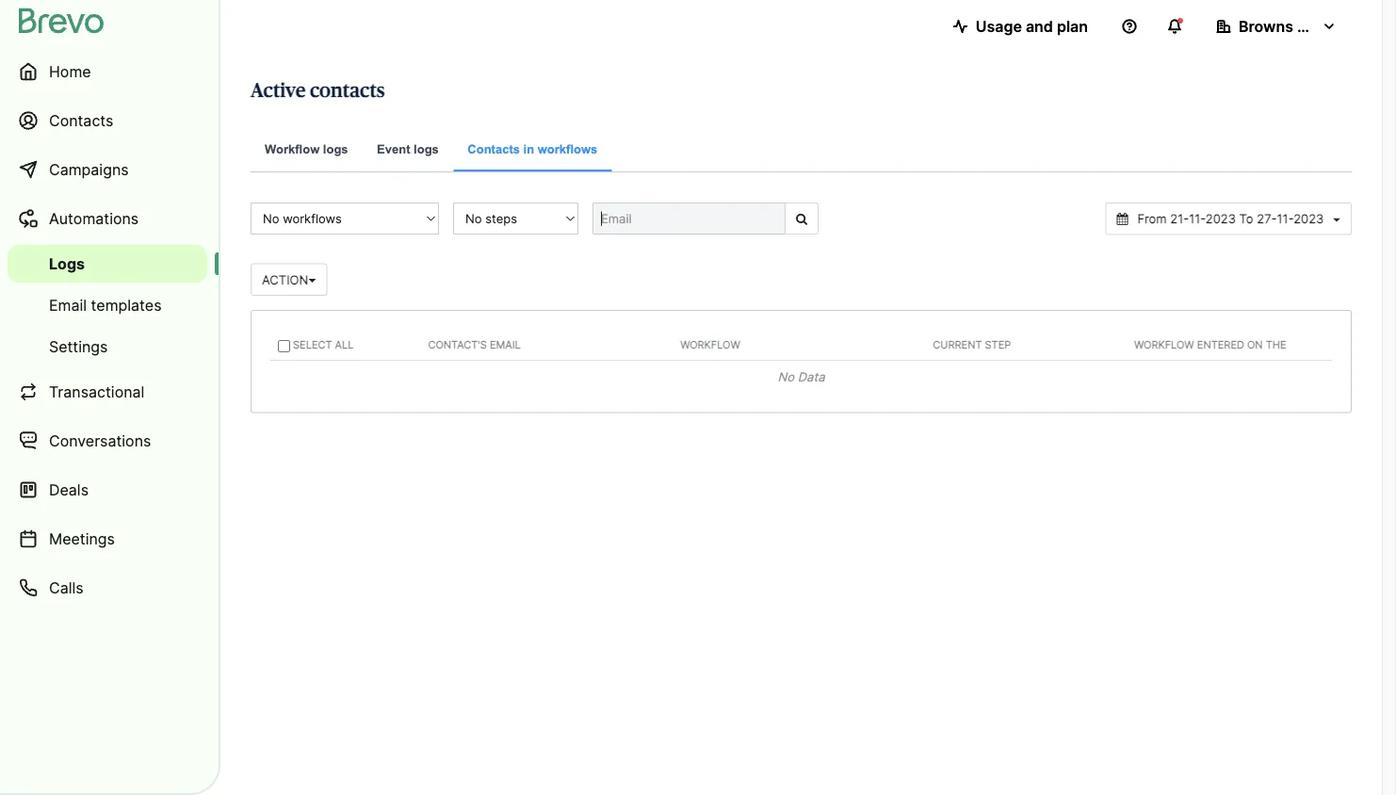 Task type: vqa. For each thing, say whether or not it's contained in the screenshot.
"COG" image
no



Task type: describe. For each thing, give the bounding box(es) containing it.
data
[[798, 370, 825, 385]]

search image
[[796, 213, 808, 225]]

templates
[[91, 296, 162, 314]]

email
[[49, 296, 87, 314]]

logs
[[49, 255, 85, 273]]

Email text field
[[593, 203, 786, 235]]

calls
[[49, 579, 84, 597]]

email templates link
[[8, 287, 207, 324]]

automations
[[49, 209, 139, 228]]

campaigns link
[[8, 147, 207, 192]]

contacts for contacts
[[49, 111, 113, 130]]

browns enterprise button
[[1202, 8, 1373, 45]]

campaigns
[[49, 160, 129, 179]]

workflow logs link
[[251, 128, 363, 172]]

contacts for contacts in workflows
[[468, 142, 520, 156]]

workflows
[[538, 142, 598, 156]]

home
[[49, 62, 91, 81]]

current step
[[933, 339, 1012, 351]]

event
[[377, 142, 411, 156]]

usage
[[976, 17, 1023, 35]]

no
[[778, 370, 795, 385]]

email templates
[[49, 296, 162, 314]]

settings link
[[8, 328, 207, 366]]

workflow logs
[[265, 142, 348, 156]]

logs link
[[8, 245, 207, 283]]

on
[[1248, 339, 1264, 351]]

contact's email
[[428, 339, 521, 351]]

deals
[[49, 481, 89, 499]]

contact's
[[428, 339, 487, 351]]

transactional link
[[8, 370, 207, 415]]

automations link
[[8, 196, 207, 241]]

in
[[524, 142, 535, 156]]

browns enterprise
[[1240, 17, 1373, 35]]

and
[[1026, 17, 1054, 35]]

meetings link
[[8, 517, 207, 562]]

action
[[262, 272, 308, 287]]

active contacts
[[251, 81, 385, 100]]

workflow for workflow
[[681, 339, 741, 351]]

deals link
[[8, 468, 207, 513]]



Task type: locate. For each thing, give the bounding box(es) containing it.
None checkbox
[[278, 340, 290, 353]]

action button
[[251, 264, 327, 296]]

contacts in workflows
[[468, 142, 598, 156]]

usage and plan
[[976, 17, 1089, 35]]

logs
[[323, 142, 348, 156], [414, 142, 439, 156]]

entered
[[1198, 339, 1245, 351]]

logs left event
[[323, 142, 348, 156]]

logs right event
[[414, 142, 439, 156]]

the
[[1267, 339, 1287, 351]]

1 horizontal spatial workflow
[[681, 339, 741, 351]]

home link
[[8, 49, 207, 94]]

contacts in workflows link
[[454, 128, 612, 172]]

0 horizontal spatial contacts
[[49, 111, 113, 130]]

usage and plan button
[[939, 8, 1104, 45]]

calls link
[[8, 566, 207, 611]]

logs for event logs
[[414, 142, 439, 156]]

workflow entered on the
[[1135, 339, 1287, 351]]

settings
[[49, 337, 108, 356]]

browns
[[1240, 17, 1294, 35]]

contacts up campaigns on the left top
[[49, 111, 113, 130]]

2 logs from the left
[[414, 142, 439, 156]]

1 vertical spatial contacts
[[468, 142, 520, 156]]

0 horizontal spatial workflow
[[265, 142, 320, 156]]

calendar image
[[1118, 213, 1129, 225]]

contacts inside contacts in workflows link
[[468, 142, 520, 156]]

0 vertical spatial contacts
[[49, 111, 113, 130]]

1 horizontal spatial logs
[[414, 142, 439, 156]]

logs for workflow logs
[[323, 142, 348, 156]]

event logs link
[[363, 128, 453, 172]]

meetings
[[49, 530, 115, 548]]

event logs
[[377, 142, 439, 156]]

select all
[[290, 339, 354, 351]]

contacts left in
[[468, 142, 520, 156]]

step
[[986, 339, 1012, 351]]

conversations
[[49, 432, 151, 450]]

2 horizontal spatial workflow
[[1135, 339, 1195, 351]]

workflow
[[265, 142, 320, 156], [681, 339, 741, 351], [1135, 339, 1195, 351]]

transactional
[[49, 383, 145, 401]]

1 horizontal spatial contacts
[[468, 142, 520, 156]]

contacts
[[49, 111, 113, 130], [468, 142, 520, 156]]

0 horizontal spatial logs
[[323, 142, 348, 156]]

enterprise
[[1298, 17, 1373, 35]]

conversations link
[[8, 419, 207, 464]]

plan
[[1057, 17, 1089, 35]]

select
[[293, 339, 332, 351]]

all
[[335, 339, 354, 351]]

contacts
[[310, 81, 385, 100]]

active
[[251, 81, 306, 100]]

1 logs from the left
[[323, 142, 348, 156]]

None text field
[[1132, 210, 1330, 228]]

no data
[[778, 370, 825, 385]]

email
[[490, 339, 521, 351]]

workflow for workflow entered on the
[[1135, 339, 1195, 351]]

contacts link
[[8, 98, 207, 143]]

contacts inside contacts link
[[49, 111, 113, 130]]

current
[[933, 339, 983, 351]]

workflow for workflow logs
[[265, 142, 320, 156]]



